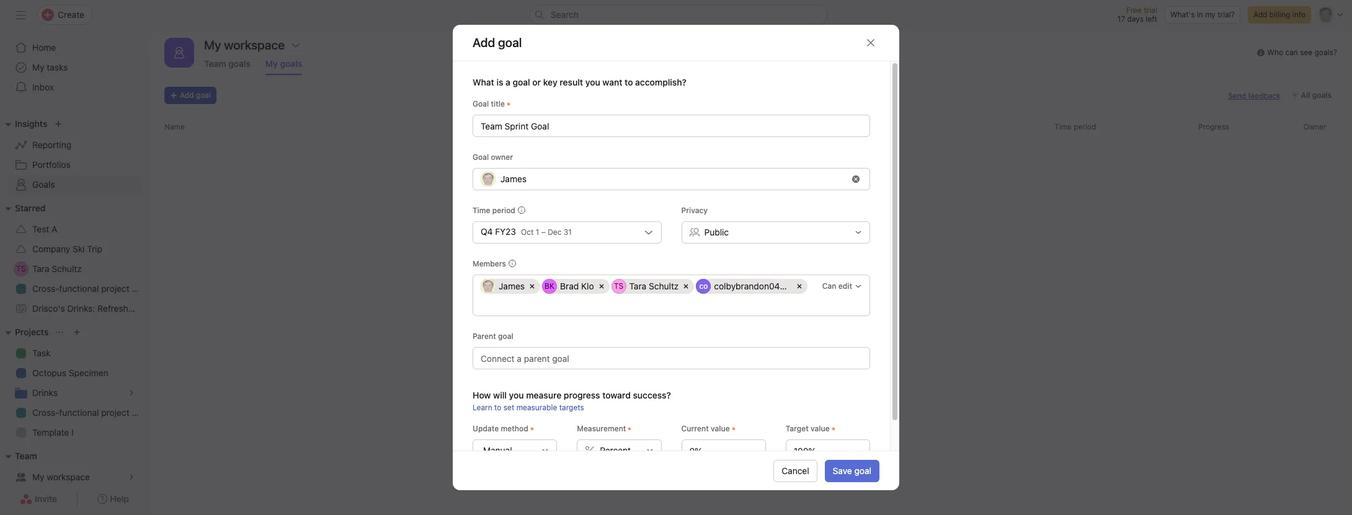 Task type: locate. For each thing, give the bounding box(es) containing it.
0 vertical spatial tara schultz
[[32, 264, 82, 274]]

2 cross-functional project plan link from the top
[[7, 403, 149, 423]]

current
[[681, 424, 709, 434]]

1 vertical spatial tara
[[629, 281, 647, 292]]

0 vertical spatial cross-
[[32, 284, 59, 294]]

info
[[1293, 10, 1306, 19]]

tara schultz down company
[[32, 264, 82, 274]]

required image down a
[[505, 101, 512, 108]]

ja down goal owner
[[484, 174, 492, 184]]

my left tasks
[[32, 62, 44, 73]]

my down the my workspace
[[265, 58, 278, 69]]

2 project from the top
[[101, 408, 129, 418]]

add goal
[[473, 35, 522, 50]]

cross- for tara schultz
[[32, 284, 59, 294]]

measurable
[[517, 403, 557, 413]]

1 vertical spatial james
[[499, 281, 525, 292]]

1 vertical spatial cross-
[[32, 408, 59, 418]]

1 vertical spatial ts
[[614, 282, 624, 291]]

0 vertical spatial plan
[[132, 284, 149, 294]]

remove image
[[852, 176, 860, 183]]

my inside 'link'
[[32, 472, 44, 483]]

1 vertical spatial ja
[[484, 282, 492, 291]]

2 value from the left
[[811, 424, 830, 434]]

owner
[[1304, 122, 1327, 132]]

tara down company
[[32, 264, 49, 274]]

cross-functional project plan
[[32, 284, 149, 294], [32, 408, 149, 418]]

you up set
[[509, 390, 524, 401]]

2 ja from the top
[[484, 282, 492, 291]]

invite
[[35, 494, 57, 504]]

members
[[473, 259, 506, 269]]

0 vertical spatial project
[[101, 284, 129, 294]]

1 vertical spatial time
[[473, 206, 490, 215]]

ja down members at left bottom
[[484, 282, 492, 291]]

2 goal from the top
[[473, 153, 489, 162]]

invite button
[[12, 488, 65, 511]]

–
[[541, 228, 546, 237]]

1 vertical spatial functional
[[59, 408, 99, 418]]

title
[[491, 99, 505, 109]]

1 horizontal spatial value
[[811, 424, 830, 434]]

0 horizontal spatial team
[[15, 451, 37, 462]]

0 horizontal spatial ts
[[16, 264, 26, 274]]

1 horizontal spatial tara schultz
[[629, 281, 679, 292]]

days
[[1128, 14, 1144, 24]]

my inside global element
[[32, 62, 44, 73]]

parent goal
[[473, 332, 513, 341]]

goal
[[473, 99, 489, 109], [473, 153, 489, 162]]

0 vertical spatial cross-functional project plan link
[[7, 279, 149, 299]]

plan inside starred element
[[132, 284, 149, 294]]

0 vertical spatial cross-functional project plan
[[32, 284, 149, 294]]

0 vertical spatial you
[[585, 77, 600, 87]]

project down drinks link
[[101, 408, 129, 418]]

plan for octopus specimen
[[132, 408, 149, 418]]

test a link
[[7, 220, 141, 239]]

1 functional from the top
[[59, 284, 99, 294]]

schultz inside starred element
[[52, 264, 82, 274]]

2 cross-functional project plan from the top
[[32, 408, 149, 418]]

1 horizontal spatial ts
[[614, 282, 624, 291]]

tara schultz left co
[[629, 281, 679, 292]]

what's in my trial?
[[1171, 10, 1235, 19]]

goal inside save goal button
[[855, 466, 872, 476]]

1 vertical spatial period
[[492, 206, 515, 215]]

1 vertical spatial goal
[[473, 153, 489, 162]]

ts inside tara schultz cell
[[614, 282, 624, 291]]

cross-functional project plan link for i
[[7, 403, 149, 423]]

goals inside 'link'
[[228, 58, 251, 69]]

progress
[[564, 390, 600, 401]]

time period
[[1055, 122, 1096, 132], [473, 206, 515, 215]]

schultz down company ski trip
[[52, 264, 82, 274]]

to accomplish?
[[625, 77, 687, 87]]

goal right a
[[513, 77, 530, 87]]

1 cross-functional project plan link from the top
[[7, 279, 149, 299]]

search list box
[[530, 5, 828, 25]]

save goal button
[[825, 460, 880, 482]]

my goals
[[265, 58, 302, 69]]

james down members at left bottom
[[499, 281, 525, 292]]

drisco's
[[32, 303, 65, 314]]

goal left owner
[[473, 153, 489, 162]]

add for add billing info
[[1254, 10, 1268, 19]]

task
[[32, 348, 51, 359]]

cross-functional project plan down drinks link
[[32, 408, 149, 418]]

goal owner
[[473, 153, 513, 162]]

schultz left co
[[649, 281, 679, 292]]

my for my goals
[[265, 58, 278, 69]]

1 vertical spatial add
[[180, 91, 194, 100]]

0 horizontal spatial tara
[[32, 264, 49, 274]]

my for my tasks
[[32, 62, 44, 73]]

ts inside starred element
[[16, 264, 26, 274]]

james cell
[[481, 279, 540, 294]]

0 horizontal spatial goals
[[228, 58, 251, 69]]

project inside starred element
[[101, 284, 129, 294]]

tara left you
[[629, 281, 647, 292]]

1 vertical spatial project
[[101, 408, 129, 418]]

required image down toward success?
[[626, 426, 634, 433]]

1 vertical spatial you
[[509, 390, 524, 401]]

refreshment
[[97, 303, 149, 314]]

free
[[1127, 6, 1142, 15]]

schultz
[[52, 264, 82, 274], [649, 281, 679, 292]]

value
[[711, 424, 730, 434], [811, 424, 830, 434]]

who
[[1268, 48, 1284, 57]]

result
[[560, 77, 583, 87]]

tara schultz cell
[[611, 279, 694, 294]]

1 horizontal spatial time period
[[1055, 122, 1096, 132]]

home link
[[7, 38, 141, 58]]

cross- inside the projects element
[[32, 408, 59, 418]]

team
[[204, 58, 226, 69], [15, 451, 37, 462]]

what
[[473, 77, 494, 87]]

row
[[481, 279, 829, 315]]

required image for target value
[[830, 426, 837, 433]]

functional inside starred element
[[59, 284, 99, 294]]

tara schultz
[[32, 264, 82, 274], [629, 281, 679, 292]]

1 horizontal spatial period
[[1074, 122, 1096, 132]]

value for target value
[[811, 424, 830, 434]]

0 horizontal spatial time
[[473, 206, 490, 215]]

team inside dropdown button
[[15, 451, 37, 462]]

add up name
[[180, 91, 194, 100]]

1 vertical spatial cross-functional project plan
[[32, 408, 149, 418]]

1 cross- from the top
[[32, 284, 59, 294]]

add left billing
[[1254, 10, 1268, 19]]

cross- for drinks
[[32, 408, 59, 418]]

cross-functional project plan for drinks:
[[32, 284, 149, 294]]

tara
[[32, 264, 49, 274], [629, 281, 647, 292]]

1 plan from the top
[[132, 284, 149, 294]]

1 horizontal spatial time
[[1055, 122, 1072, 132]]

cross- down the drinks
[[32, 408, 59, 418]]

1 project from the top
[[101, 284, 129, 294]]

0 horizontal spatial add
[[180, 91, 194, 100]]

1 vertical spatial cross-functional project plan link
[[7, 403, 149, 423]]

functional inside the projects element
[[59, 408, 99, 418]]

team goals
[[204, 58, 251, 69]]

james down owner
[[501, 174, 527, 184]]

0 vertical spatial functional
[[59, 284, 99, 294]]

project for drinks:
[[101, 284, 129, 294]]

None text field
[[481, 297, 490, 312]]

cross-functional project plan inside starred element
[[32, 284, 149, 294]]

1 vertical spatial tara schultz
[[629, 281, 679, 292]]

cross-functional project plan link
[[7, 279, 149, 299], [7, 403, 149, 423]]

2 cross- from the top
[[32, 408, 59, 418]]

period
[[1074, 122, 1096, 132], [492, 206, 515, 215]]

2 goals from the left
[[280, 58, 302, 69]]

0 horizontal spatial you
[[509, 390, 524, 401]]

1 vertical spatial schultz
[[649, 281, 679, 292]]

Connect a parent goal text field
[[473, 347, 870, 370]]

goal right save
[[855, 466, 872, 476]]

0 horizontal spatial schultz
[[52, 264, 82, 274]]

goal for save goal
[[855, 466, 872, 476]]

project
[[101, 284, 129, 294], [101, 408, 129, 418]]

cross-functional project plan link up drinks:
[[7, 279, 149, 299]]

1 horizontal spatial add
[[1254, 10, 1268, 19]]

target value
[[786, 424, 830, 434]]

1 goal from the top
[[473, 99, 489, 109]]

you
[[585, 77, 600, 87], [509, 390, 524, 401]]

0 vertical spatial add
[[1254, 10, 1268, 19]]

targets
[[559, 403, 584, 413]]

goal left title
[[473, 99, 489, 109]]

1 goals from the left
[[228, 58, 251, 69]]

james
[[501, 174, 527, 184], [499, 281, 525, 292]]

0 vertical spatial goal
[[473, 99, 489, 109]]

you inside how will you measure progress toward success? learn to set measurable targets
[[509, 390, 524, 401]]

0 horizontal spatial tara schultz
[[32, 264, 82, 274]]

required image for goal title
[[505, 101, 512, 108]]

my up invite button
[[32, 472, 44, 483]]

save
[[833, 466, 852, 476]]

1 horizontal spatial team
[[204, 58, 226, 69]]

team inside 'link'
[[204, 58, 226, 69]]

team down template
[[15, 451, 37, 462]]

required image right the current
[[730, 426, 737, 433]]

goal right parent
[[498, 332, 513, 341]]

value right target
[[811, 424, 830, 434]]

1 value from the left
[[711, 424, 730, 434]]

can edit
[[822, 282, 852, 291]]

edit
[[839, 282, 852, 291]]

required image for current value
[[730, 426, 737, 433]]

projects element
[[0, 321, 149, 445]]

my for my workspace
[[32, 472, 44, 483]]

required image
[[505, 101, 512, 108], [626, 426, 634, 433], [730, 426, 737, 433], [830, 426, 837, 433]]

goal for goal title
[[473, 99, 489, 109]]

you left the want
[[585, 77, 600, 87]]

a
[[52, 224, 57, 235]]

hide sidebar image
[[16, 10, 26, 20]]

cross- inside starred element
[[32, 284, 59, 294]]

dec
[[548, 228, 562, 237]]

goals
[[228, 58, 251, 69], [280, 58, 302, 69]]

my workspace
[[204, 38, 285, 52]]

0 vertical spatial ts
[[16, 264, 26, 274]]

2 plan from the top
[[132, 408, 149, 418]]

1 horizontal spatial tara
[[629, 281, 647, 292]]

who can see goals?
[[1268, 48, 1338, 57]]

home
[[32, 42, 56, 53]]

cross-functional project plan up drinks:
[[32, 284, 149, 294]]

my
[[265, 58, 278, 69], [32, 62, 44, 73], [32, 472, 44, 483]]

goal inside add goal button
[[196, 91, 211, 100]]

to
[[494, 403, 502, 413]]

cross- up drisco's
[[32, 284, 59, 294]]

team down the my workspace
[[204, 58, 226, 69]]

functional
[[59, 284, 99, 294], [59, 408, 99, 418]]

company ski trip
[[32, 244, 102, 254]]

schultz inside cell
[[649, 281, 679, 292]]

cross-functional project plan inside the projects element
[[32, 408, 149, 418]]

0 horizontal spatial period
[[492, 206, 515, 215]]

functional up drinks:
[[59, 284, 99, 294]]

1 vertical spatial team
[[15, 451, 37, 462]]

octopus specimen link
[[7, 364, 141, 383]]

value right the current
[[711, 424, 730, 434]]

fy23
[[495, 226, 516, 237]]

project up drisco's drinks: refreshment recommendation link
[[101, 284, 129, 294]]

cross-functional project plan for i
[[32, 408, 149, 418]]

1 cross-functional project plan from the top
[[32, 284, 149, 294]]

plan inside the projects element
[[132, 408, 149, 418]]

goal down team goals 'link'
[[196, 91, 211, 100]]

0 vertical spatial team
[[204, 58, 226, 69]]

1 vertical spatial plan
[[132, 408, 149, 418]]

tara inside tara schultz cell
[[629, 281, 647, 292]]

brad klo cell
[[542, 279, 610, 294]]

required image right target
[[830, 426, 837, 433]]

my
[[1205, 10, 1216, 19]]

0 vertical spatial ja
[[484, 174, 492, 184]]

0 horizontal spatial value
[[711, 424, 730, 434]]

1 horizontal spatial you
[[585, 77, 600, 87]]

team button
[[0, 449, 37, 464]]

starred button
[[0, 201, 46, 216]]

0 vertical spatial schultz
[[52, 264, 82, 274]]

1 horizontal spatial schultz
[[649, 281, 679, 292]]

0 vertical spatial tara
[[32, 264, 49, 274]]

cross-functional project plan link up i
[[7, 403, 149, 423]]

colbybrandon04@gmail.com cell
[[696, 279, 829, 294]]

add billing info button
[[1248, 6, 1311, 24]]

2 functional from the top
[[59, 408, 99, 418]]

0 horizontal spatial time period
[[473, 206, 515, 215]]

co
[[699, 282, 708, 291]]

ski
[[73, 244, 85, 254]]

goal
[[513, 77, 530, 87], [196, 91, 211, 100], [498, 332, 513, 341], [855, 466, 872, 476]]

1 horizontal spatial goals
[[280, 58, 302, 69]]

goals for my goals
[[280, 58, 302, 69]]

functional down drinks link
[[59, 408, 99, 418]]



Task type: vqa. For each thing, say whether or not it's contained in the screenshot.
first Cross-functional project plan link
yes



Task type: describe. For each thing, give the bounding box(es) containing it.
parent
[[473, 332, 496, 341]]

toward success?
[[603, 390, 671, 401]]

goal for parent goal
[[498, 332, 513, 341]]

klo
[[581, 281, 594, 292]]

add goal button
[[164, 87, 216, 104]]

cross-functional project plan link for drinks:
[[7, 279, 149, 299]]

measure
[[526, 390, 562, 401]]

q4
[[481, 226, 493, 237]]

template
[[32, 427, 69, 438]]

test a
[[32, 224, 57, 235]]

insights element
[[0, 113, 149, 197]]

what's
[[1171, 10, 1195, 19]]

search
[[551, 9, 579, 20]]

progress
[[1199, 122, 1230, 132]]

required image for measurement
[[626, 426, 634, 433]]

ja inside james cell
[[484, 282, 492, 291]]

projects
[[15, 327, 49, 337]]

goal for add goal
[[196, 91, 211, 100]]

james inside cell
[[499, 281, 525, 292]]

name
[[164, 122, 185, 132]]

value for current value
[[711, 424, 730, 434]]

my tasks
[[32, 62, 68, 73]]

public
[[704, 227, 729, 238]]

0 vertical spatial time period
[[1055, 122, 1096, 132]]

add for add goal
[[180, 91, 194, 100]]

close this dialog image
[[866, 38, 876, 48]]

template i link
[[7, 423, 141, 443]]

my goals link
[[265, 58, 302, 75]]

own
[[725, 289, 753, 306]]

measurement
[[577, 424, 626, 434]]

goals?
[[1315, 48, 1338, 57]]

owner
[[491, 153, 513, 162]]

drisco's drinks: refreshment recommendation link
[[7, 299, 221, 319]]

is
[[497, 77, 503, 87]]

specimen
[[69, 368, 108, 378]]

test
[[32, 224, 49, 235]]

tara inside starred element
[[32, 264, 49, 274]]

reporting link
[[7, 135, 141, 155]]

goal title
[[473, 99, 505, 109]]

you don't own any goals yet
[[659, 289, 842, 306]]

drisco's drinks: refreshment recommendation
[[32, 303, 221, 314]]

functional for drinks:
[[59, 284, 99, 294]]

workspace
[[47, 472, 90, 483]]

plan for company ski trip
[[132, 284, 149, 294]]

1
[[536, 228, 539, 237]]

goal for goal owner
[[473, 153, 489, 162]]

1 ja from the top
[[484, 174, 492, 184]]

portfolios link
[[7, 155, 141, 175]]

inbox
[[32, 82, 54, 92]]

target
[[786, 424, 809, 434]]

team for team goals
[[204, 58, 226, 69]]

starred element
[[0, 197, 221, 321]]

brad klo
[[560, 281, 594, 292]]

colbybrandon04@gmail.com
[[714, 281, 829, 292]]

template i
[[32, 427, 74, 438]]

company
[[32, 244, 70, 254]]

tara schultz inside starred element
[[32, 264, 82, 274]]

public button
[[681, 221, 870, 244]]

learn
[[473, 403, 492, 413]]

or
[[533, 77, 541, 87]]

left
[[1146, 14, 1158, 24]]

my tasks link
[[7, 58, 141, 78]]

what is a goal or key result you want to accomplish?
[[473, 77, 687, 87]]

key
[[543, 77, 558, 87]]

global element
[[0, 30, 149, 105]]

projects button
[[0, 325, 49, 340]]

can
[[1286, 48, 1298, 57]]

drinks:
[[67, 303, 95, 314]]

0 vertical spatial time
[[1055, 122, 1072, 132]]

goals yet
[[783, 289, 842, 306]]

privacy
[[681, 206, 708, 215]]

add billing info
[[1254, 10, 1306, 19]]

will
[[493, 390, 507, 401]]

0 vertical spatial period
[[1074, 122, 1096, 132]]

search button
[[530, 5, 828, 25]]

set
[[504, 403, 514, 413]]

project for i
[[101, 408, 129, 418]]

method
[[501, 424, 528, 434]]

insights
[[15, 118, 47, 129]]

in
[[1197, 10, 1203, 19]]

current value
[[681, 424, 730, 434]]

1 vertical spatial time period
[[473, 206, 515, 215]]

want
[[603, 77, 623, 87]]

functional for i
[[59, 408, 99, 418]]

what's in my trial? button
[[1165, 6, 1241, 24]]

drinks
[[32, 388, 58, 398]]

oct
[[521, 228, 534, 237]]

tasks
[[47, 62, 68, 73]]

teams element
[[0, 445, 149, 490]]

brad
[[560, 281, 579, 292]]

trip
[[87, 244, 102, 254]]

tara schultz inside tara schultz cell
[[629, 281, 679, 292]]

row containing james
[[481, 279, 829, 315]]

don't
[[687, 289, 722, 306]]

my workspace link
[[7, 468, 141, 488]]

Enter goal name text field
[[473, 115, 870, 137]]

goals for team goals
[[228, 58, 251, 69]]

billing
[[1270, 10, 1291, 19]]

drinks link
[[7, 383, 141, 403]]

required image
[[528, 426, 536, 433]]

save goal
[[833, 466, 872, 476]]

octopus specimen
[[32, 368, 108, 378]]

can edit button
[[817, 278, 868, 295]]

0 vertical spatial james
[[501, 174, 527, 184]]

none text field inside row
[[481, 297, 490, 312]]

update
[[473, 424, 499, 434]]

starred
[[15, 203, 46, 213]]

add goal
[[180, 91, 211, 100]]

team for team
[[15, 451, 37, 462]]

17
[[1118, 14, 1125, 24]]

portfolios
[[32, 159, 70, 170]]



